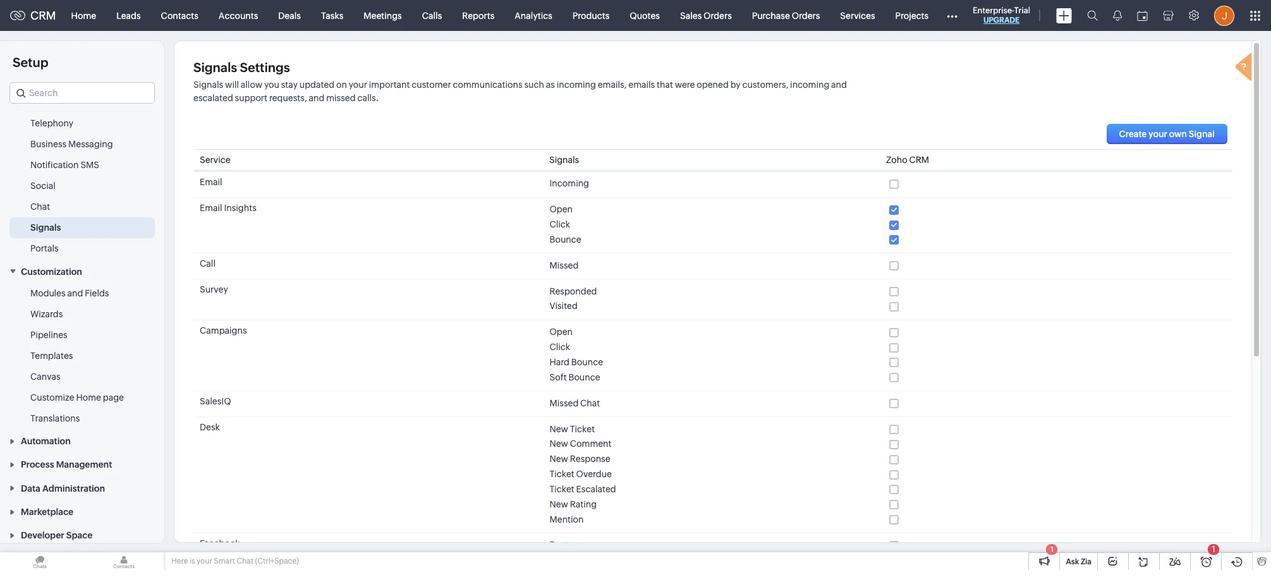 Task type: vqa. For each thing, say whether or not it's contained in the screenshot.
list
no



Task type: describe. For each thing, give the bounding box(es) containing it.
leads link
[[106, 0, 151, 31]]

soft
[[550, 372, 567, 382]]

that
[[657, 80, 673, 90]]

analytics link
[[505, 0, 562, 31]]

canvas link
[[30, 370, 60, 383]]

services link
[[830, 0, 885, 31]]

1 horizontal spatial and
[[309, 93, 325, 103]]

visited
[[550, 301, 578, 311]]

facebook
[[200, 539, 240, 549]]

and inside customization region
[[67, 288, 83, 298]]

chat link
[[30, 201, 50, 213]]

automation
[[21, 436, 71, 446]]

as
[[546, 80, 555, 90]]

calls link
[[412, 0, 452, 31]]

soft bounce
[[550, 372, 600, 382]]

new ticket
[[550, 424, 595, 434]]

canvas
[[30, 371, 60, 382]]

signals up 'escalated' at the top left of page
[[193, 80, 225, 90]]

search element
[[1080, 0, 1106, 31]]

will
[[225, 80, 239, 90]]

overdue
[[576, 469, 612, 479]]

click for bounce
[[550, 219, 570, 230]]

rating
[[570, 499, 597, 509]]

insights
[[224, 203, 256, 213]]

profile element
[[1207, 0, 1242, 31]]

service
[[200, 155, 230, 165]]

orders for sales orders
[[704, 10, 732, 21]]

will allow you stay updated on your important customer communications such as incoming emails, emails that were opened by customers, incoming and escalated support requests, and missed calls.
[[193, 80, 847, 103]]

incoming
[[550, 179, 589, 189]]

customer
[[412, 80, 451, 90]]

signals up will
[[193, 60, 237, 75]]

ticket for overdue
[[550, 469, 574, 479]]

mention
[[550, 514, 584, 524]]

create menu image
[[1056, 8, 1072, 23]]

bounce for soft bounce
[[568, 372, 600, 382]]

Search text field
[[10, 83, 154, 103]]

notification sms
[[30, 160, 99, 170]]

notification
[[30, 160, 79, 170]]

tasks
[[321, 10, 343, 21]]

home inside home link
[[71, 10, 96, 21]]

quotes
[[630, 10, 660, 21]]

signals image
[[1113, 10, 1122, 21]]

translations link
[[30, 412, 80, 425]]

here is your smart chat (ctrl+space)
[[171, 557, 299, 566]]

wizards
[[30, 309, 63, 319]]

communications
[[453, 80, 522, 90]]

calls.
[[357, 93, 379, 103]]

meetings
[[364, 10, 402, 21]]

1 incoming from the left
[[557, 80, 596, 90]]

process management button
[[0, 453, 164, 476]]

open for bounce
[[550, 204, 573, 214]]

settings
[[240, 60, 290, 75]]

2 horizontal spatial and
[[831, 80, 847, 90]]

on
[[336, 80, 347, 90]]

were
[[675, 80, 695, 90]]

developer space button
[[0, 523, 164, 547]]

social link
[[30, 180, 55, 192]]

missed for missed
[[550, 260, 579, 270]]

crm link
[[10, 9, 56, 22]]

reports link
[[452, 0, 505, 31]]

1 vertical spatial crm
[[909, 155, 929, 165]]

here
[[171, 557, 188, 566]]

products link
[[562, 0, 620, 31]]

2 horizontal spatial chat
[[580, 398, 600, 408]]

modules
[[30, 288, 66, 298]]

purchase orders
[[752, 10, 820, 21]]

telephony
[[30, 118, 73, 129]]

reports
[[462, 10, 494, 21]]

messaging
[[68, 139, 113, 149]]

administration
[[42, 483, 105, 493]]

new rating
[[550, 499, 597, 509]]

0 vertical spatial ticket
[[570, 424, 595, 434]]

social
[[30, 181, 55, 191]]

enterprise-trial upgrade
[[973, 6, 1030, 25]]

developer space
[[21, 531, 93, 541]]

zoho
[[886, 155, 907, 165]]

desk
[[200, 422, 220, 432]]

zoho crm
[[886, 155, 929, 165]]

Other Modules field
[[939, 5, 966, 26]]

chats image
[[0, 552, 80, 570]]

signals up incoming
[[549, 155, 579, 165]]

salesiq
[[200, 396, 231, 407]]

escalated
[[193, 93, 233, 103]]

open for hard bounce
[[550, 327, 573, 337]]

home link
[[61, 0, 106, 31]]

campaigns
[[200, 325, 247, 336]]

1 horizontal spatial 1
[[1212, 544, 1215, 554]]

0 horizontal spatial 1
[[1051, 545, 1053, 553]]

new response
[[550, 454, 610, 464]]

0 vertical spatial bounce
[[550, 234, 581, 245]]

data
[[21, 483, 40, 493]]

data administration button
[[0, 476, 164, 500]]

sales
[[680, 10, 702, 21]]

your inside will allow you stay updated on your important customer communications such as incoming emails, emails that were opened by customers, incoming and escalated support requests, and missed calls.
[[349, 80, 367, 90]]

new comment
[[550, 439, 612, 449]]

quotes link
[[620, 0, 670, 31]]

own
[[1169, 129, 1187, 139]]

by
[[730, 80, 741, 90]]

create your own signal
[[1119, 129, 1215, 139]]

contacts
[[161, 10, 198, 21]]

click for hard bounce
[[550, 342, 570, 352]]

bounce for hard bounce
[[571, 357, 603, 367]]

email for email insights
[[200, 203, 222, 213]]

customize home page
[[30, 392, 124, 402]]

contacts image
[[84, 552, 164, 570]]

signal
[[1189, 129, 1215, 139]]

0 horizontal spatial your
[[197, 557, 212, 566]]

calendar image
[[1137, 10, 1148, 21]]

2 vertical spatial chat
[[237, 557, 254, 566]]

page
[[103, 392, 124, 402]]

business
[[30, 139, 66, 149]]

stay
[[281, 80, 298, 90]]

new for new comment
[[550, 439, 568, 449]]



Task type: locate. For each thing, give the bounding box(es) containing it.
incoming right as at the top
[[557, 80, 596, 90]]

modules and fields link
[[30, 287, 109, 299]]

your right on
[[349, 80, 367, 90]]

new
[[550, 424, 568, 434], [550, 439, 568, 449], [550, 454, 568, 464], [550, 499, 568, 509]]

such
[[524, 80, 544, 90]]

missed chat
[[550, 398, 600, 408]]

ticket up new rating
[[550, 484, 574, 494]]

None field
[[9, 82, 155, 104]]

orders right the "purchase"
[[792, 10, 820, 21]]

1 vertical spatial click
[[550, 342, 570, 352]]

2 incoming from the left
[[790, 80, 829, 90]]

1 vertical spatial and
[[309, 93, 325, 103]]

3 new from the top
[[550, 454, 568, 464]]

orders right sales
[[704, 10, 732, 21]]

new for new rating
[[550, 499, 568, 509]]

bounce up the responded
[[550, 234, 581, 245]]

new down "new ticket"
[[550, 439, 568, 449]]

portals link
[[30, 242, 59, 255]]

0 vertical spatial crm
[[30, 9, 56, 22]]

0 horizontal spatial crm
[[30, 9, 56, 22]]

open down visited
[[550, 327, 573, 337]]

deals link
[[268, 0, 311, 31]]

2 horizontal spatial your
[[1149, 129, 1167, 139]]

1 new from the top
[[550, 424, 568, 434]]

your left own
[[1149, 129, 1167, 139]]

signals settings
[[193, 60, 290, 75]]

0 vertical spatial your
[[349, 80, 367, 90]]

setup
[[13, 55, 48, 70]]

customers,
[[742, 80, 788, 90]]

purchase orders link
[[742, 0, 830, 31]]

enterprise-
[[973, 6, 1014, 15]]

business messaging link
[[30, 138, 113, 151]]

2 click from the top
[[550, 342, 570, 352]]

ticket for escalated
[[550, 484, 574, 494]]

1 vertical spatial bounce
[[571, 357, 603, 367]]

email
[[200, 177, 222, 187], [200, 203, 222, 213]]

1 missed from the top
[[550, 260, 579, 270]]

profile image
[[1214, 5, 1234, 26]]

crm
[[30, 9, 56, 22], [909, 155, 929, 165]]

0 vertical spatial and
[[831, 80, 847, 90]]

2 vertical spatial your
[[197, 557, 212, 566]]

leads
[[116, 10, 141, 21]]

click down incoming
[[550, 219, 570, 230]]

region
[[0, 93, 164, 259]]

1 horizontal spatial chat
[[237, 557, 254, 566]]

1 horizontal spatial incoming
[[790, 80, 829, 90]]

2 email from the top
[[200, 203, 222, 213]]

customize home page link
[[30, 391, 124, 404]]

business messaging
[[30, 139, 113, 149]]

1 horizontal spatial orders
[[792, 10, 820, 21]]

customization
[[21, 267, 82, 277]]

missed up the responded
[[550, 260, 579, 270]]

escalated
[[576, 484, 616, 494]]

0 vertical spatial chat
[[30, 202, 50, 212]]

wizards link
[[30, 308, 63, 320]]

zia
[[1081, 557, 1092, 566]]

1 horizontal spatial crm
[[909, 155, 929, 165]]

your inside button
[[1149, 129, 1167, 139]]

updated
[[299, 80, 334, 90]]

chat down social
[[30, 202, 50, 212]]

2 orders from the left
[[792, 10, 820, 21]]

1 click from the top
[[550, 219, 570, 230]]

missed for missed chat
[[550, 398, 579, 408]]

bounce up soft bounce
[[571, 357, 603, 367]]

4 new from the top
[[550, 499, 568, 509]]

1 horizontal spatial your
[[349, 80, 367, 90]]

create menu element
[[1049, 0, 1080, 31]]

pipelines link
[[30, 329, 67, 341]]

0 vertical spatial open
[[550, 204, 573, 214]]

crm right zoho
[[909, 155, 929, 165]]

chat inside region
[[30, 202, 50, 212]]

your right is
[[197, 557, 212, 566]]

bounce down hard bounce
[[568, 372, 600, 382]]

chat right smart
[[237, 557, 254, 566]]

0 horizontal spatial and
[[67, 288, 83, 298]]

2 vertical spatial ticket
[[550, 484, 574, 494]]

home inside customize home page 'link'
[[76, 392, 101, 402]]

1 vertical spatial ticket
[[550, 469, 574, 479]]

new for new ticket
[[550, 424, 568, 434]]

missed down soft
[[550, 398, 579, 408]]

templates
[[30, 351, 73, 361]]

new up new comment
[[550, 424, 568, 434]]

contacts link
[[151, 0, 208, 31]]

2 vertical spatial bounce
[[568, 372, 600, 382]]

email left the insights
[[200, 203, 222, 213]]

incoming right customers,
[[790, 80, 829, 90]]

crm left home link
[[30, 9, 56, 22]]

upgrade
[[983, 16, 1020, 25]]

tasks link
[[311, 0, 354, 31]]

email down service
[[200, 177, 222, 187]]

pipelines
[[30, 330, 67, 340]]

0 horizontal spatial chat
[[30, 202, 50, 212]]

signals up portals link
[[30, 223, 61, 233]]

developer
[[21, 531, 64, 541]]

1 vertical spatial your
[[1149, 129, 1167, 139]]

2 open from the top
[[550, 327, 573, 337]]

2 vertical spatial and
[[67, 288, 83, 298]]

new for new response
[[550, 454, 568, 464]]

meetings link
[[354, 0, 412, 31]]

signals inside region
[[30, 223, 61, 233]]

customization region
[[0, 283, 164, 429]]

0 horizontal spatial incoming
[[557, 80, 596, 90]]

0 vertical spatial missed
[[550, 260, 579, 270]]

1 email from the top
[[200, 177, 222, 187]]

0 vertical spatial email
[[200, 177, 222, 187]]

(ctrl+space)
[[255, 557, 299, 566]]

call
[[200, 259, 215, 269]]

customize
[[30, 392, 74, 402]]

ticket escalated
[[550, 484, 616, 494]]

deals
[[278, 10, 301, 21]]

search image
[[1087, 10, 1098, 21]]

2 missed from the top
[[550, 398, 579, 408]]

1 vertical spatial missed
[[550, 398, 579, 408]]

responded
[[550, 286, 597, 296]]

new down new comment
[[550, 454, 568, 464]]

orders for purchase orders
[[792, 10, 820, 21]]

create
[[1119, 129, 1147, 139]]

2 new from the top
[[550, 439, 568, 449]]

1 vertical spatial chat
[[580, 398, 600, 408]]

automation button
[[0, 429, 164, 453]]

purchase
[[752, 10, 790, 21]]

home left 'page'
[[76, 392, 101, 402]]

telephony link
[[30, 117, 73, 130]]

region containing telephony
[[0, 93, 164, 259]]

incoming
[[557, 80, 596, 90], [790, 80, 829, 90]]

signals link
[[30, 221, 61, 234]]

support
[[235, 93, 267, 103]]

orders
[[704, 10, 732, 21], [792, 10, 820, 21]]

missed
[[550, 260, 579, 270], [550, 398, 579, 408]]

signals
[[193, 60, 237, 75], [193, 80, 225, 90], [549, 155, 579, 165], [30, 223, 61, 233]]

1 open from the top
[[550, 204, 573, 214]]

signals element
[[1106, 0, 1130, 31]]

hard
[[550, 357, 570, 367]]

email insights
[[200, 203, 256, 213]]

emails
[[628, 80, 655, 90]]

chat down soft bounce
[[580, 398, 600, 408]]

0 vertical spatial home
[[71, 10, 96, 21]]

new up mention at the left bottom of page
[[550, 499, 568, 509]]

marketplace
[[21, 507, 73, 517]]

trial
[[1014, 6, 1030, 15]]

response
[[570, 454, 610, 464]]

services
[[840, 10, 875, 21]]

missed
[[326, 93, 356, 103]]

important
[[369, 80, 410, 90]]

requests,
[[269, 93, 307, 103]]

0 horizontal spatial orders
[[704, 10, 732, 21]]

bounce
[[550, 234, 581, 245], [571, 357, 603, 367], [568, 372, 600, 382]]

1 vertical spatial open
[[550, 327, 573, 337]]

home left the leads "link"
[[71, 10, 96, 21]]

1 orders from the left
[[704, 10, 732, 21]]

email for email
[[200, 177, 222, 187]]

1 vertical spatial email
[[200, 203, 222, 213]]

click up hard
[[550, 342, 570, 352]]

marketplace button
[[0, 500, 164, 523]]

0 vertical spatial click
[[550, 219, 570, 230]]

ticket up new comment
[[570, 424, 595, 434]]

data administration
[[21, 483, 105, 493]]

you
[[264, 80, 279, 90]]

management
[[56, 460, 112, 470]]

ticket down 'new response'
[[550, 469, 574, 479]]

fields
[[85, 288, 109, 298]]

translations
[[30, 413, 80, 423]]

ticket overdue
[[550, 469, 612, 479]]

portals
[[30, 244, 59, 254]]

templates link
[[30, 349, 73, 362]]

opened
[[697, 80, 729, 90]]

open down incoming
[[550, 204, 573, 214]]

1 vertical spatial home
[[76, 392, 101, 402]]



